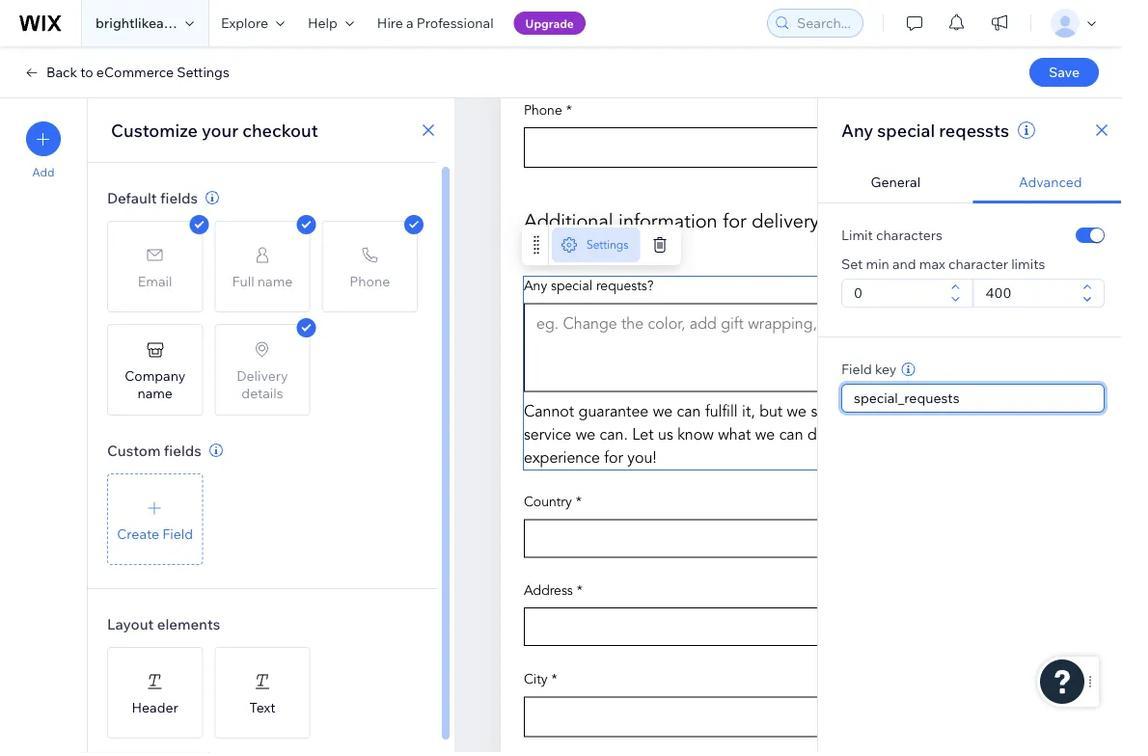Task type: locate. For each thing, give the bounding box(es) containing it.
back to ecommerce settings
[[46, 64, 229, 81]]

settings
[[177, 64, 229, 81], [587, 238, 628, 252]]

fields for custom fields
[[164, 441, 201, 460]]

to
[[80, 64, 93, 81]]

customize your checkout
[[111, 119, 318, 141]]

fields
[[160, 189, 198, 207], [164, 441, 201, 460]]

Set min and max character limits text field
[[980, 280, 1077, 307]]

name
[[137, 384, 173, 401]]

field left key
[[841, 361, 872, 378]]

custom fields
[[107, 441, 201, 460]]

your
[[202, 119, 238, 141]]

default fields
[[107, 189, 198, 207]]

limit characters
[[841, 227, 943, 244]]

tab list
[[818, 162, 1122, 204]]

fields right custom
[[164, 441, 201, 460]]

ecommerce
[[96, 64, 174, 81]]

fields right default
[[160, 189, 198, 207]]

advanced
[[1019, 174, 1082, 191]]

max
[[919, 256, 945, 273]]

brightlikeadiamond
[[96, 14, 220, 31]]

default
[[107, 189, 157, 207]]

customize
[[111, 119, 198, 141]]

text
[[249, 699, 275, 716]]

layout elements
[[107, 615, 220, 633]]

advanced button
[[973, 162, 1122, 204]]

back to ecommerce settings button
[[23, 64, 229, 81]]

custom
[[107, 441, 161, 460]]

company
[[125, 367, 185, 384]]

back
[[46, 64, 77, 81]]

1 vertical spatial field
[[162, 525, 193, 542]]

0 vertical spatial settings
[[177, 64, 229, 81]]

field right create
[[162, 525, 193, 542]]

0 horizontal spatial settings
[[177, 64, 229, 81]]

fields for default fields
[[160, 189, 198, 207]]

elements
[[157, 615, 220, 633]]

general button
[[818, 162, 973, 204]]

tab list containing general
[[818, 162, 1122, 204]]

settings button
[[552, 228, 640, 263]]

create field
[[117, 525, 193, 542]]

1 vertical spatial settings
[[587, 238, 628, 252]]

1 vertical spatial fields
[[164, 441, 201, 460]]

characters
[[876, 227, 943, 244]]

0 vertical spatial fields
[[160, 189, 198, 207]]

hire
[[377, 14, 403, 31]]

0 vertical spatial field
[[841, 361, 872, 378]]

any
[[841, 119, 873, 141]]

field
[[841, 361, 872, 378], [162, 525, 193, 542]]

0 horizontal spatial field
[[162, 525, 193, 542]]



Task type: describe. For each thing, give the bounding box(es) containing it.
1 horizontal spatial field
[[841, 361, 872, 378]]

1 horizontal spatial settings
[[587, 238, 628, 252]]

save
[[1049, 64, 1080, 81]]

min
[[866, 256, 889, 273]]

Search... field
[[791, 10, 857, 37]]

professional
[[417, 14, 494, 31]]

upgrade button
[[514, 12, 585, 35]]

and
[[892, 256, 916, 273]]

Set min and max character limits text field
[[848, 280, 945, 307]]

Field key field
[[848, 385, 1098, 412]]

limit
[[841, 227, 873, 244]]

key
[[875, 361, 897, 378]]

field inside button
[[162, 525, 193, 542]]

help button
[[296, 0, 365, 46]]

help
[[308, 14, 337, 31]]

limits
[[1011, 256, 1045, 273]]

reqessts
[[939, 119, 1009, 141]]

create field button
[[107, 474, 203, 565]]

hire a professional
[[377, 14, 494, 31]]

explore
[[221, 14, 268, 31]]

special
[[877, 119, 935, 141]]

add
[[32, 165, 55, 179]]

hire a professional link
[[365, 0, 505, 46]]

company name
[[125, 367, 185, 401]]

checkout
[[242, 119, 318, 141]]

header
[[132, 699, 178, 716]]

create
[[117, 525, 159, 542]]

character
[[948, 256, 1008, 273]]

any special reqessts
[[841, 119, 1009, 141]]

set
[[841, 256, 863, 273]]

save button
[[1029, 58, 1099, 87]]

general
[[871, 174, 920, 191]]

a
[[406, 14, 414, 31]]

field key
[[841, 361, 897, 378]]

add button
[[26, 122, 61, 179]]

set min and max character limits
[[841, 256, 1045, 273]]

upgrade
[[525, 16, 574, 30]]

layout
[[107, 615, 154, 633]]



Task type: vqa. For each thing, say whether or not it's contained in the screenshot.
max
yes



